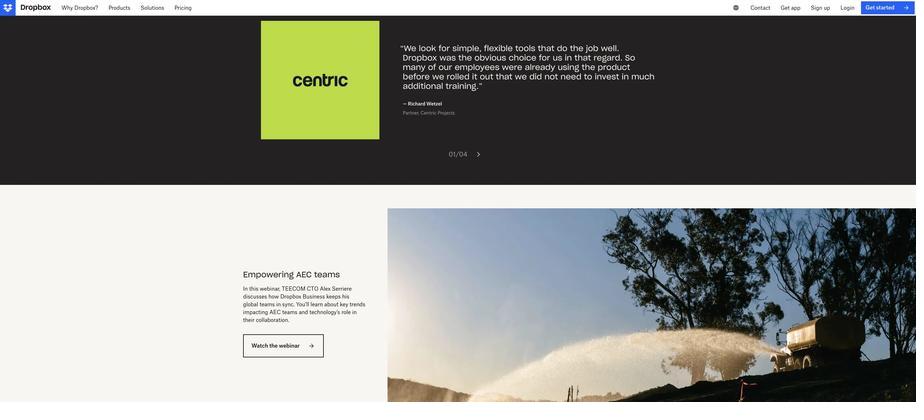 Task type: describe. For each thing, give the bounding box(es) containing it.
impacting
[[243, 309, 268, 316]]

a truck spraying water on a field image
[[388, 209, 917, 402]]

in right us
[[565, 53, 573, 63]]

how
[[269, 294, 279, 300]]

centric projects logo image
[[292, 74, 348, 87]]

in
[[243, 286, 248, 292]]

our
[[439, 62, 453, 72]]

watch the webinar
[[252, 343, 300, 349]]

about
[[325, 301, 339, 308]]

the inside 'link'
[[270, 343, 278, 349]]

get app button
[[776, 0, 806, 16]]

0 vertical spatial aec
[[296, 270, 312, 280]]

0 horizontal spatial that
[[496, 72, 513, 82]]

"we look for simple, flexible tools that do the job well. dropbox was the obvious choice for us in that regard. so many of our employees were already using the product before we rolled it out that we did not need to invest in much additional training."
[[400, 43, 655, 91]]

pricing
[[175, 5, 192, 11]]

why
[[62, 5, 73, 11]]

empowering
[[243, 270, 294, 280]]

sign up
[[812, 5, 831, 11]]

using
[[558, 62, 580, 72]]

dropbox?
[[74, 5, 98, 11]]

teecom
[[282, 286, 306, 292]]

key
[[340, 301, 349, 308]]

2 we from the left
[[515, 72, 527, 82]]

global
[[243, 301, 258, 308]]

get for get app
[[781, 5, 791, 11]]

sign
[[812, 5, 823, 11]]

sign up link
[[806, 0, 836, 16]]

app
[[792, 5, 801, 11]]

much
[[632, 72, 655, 82]]

products button
[[103, 0, 136, 16]]

projects
[[438, 110, 455, 116]]

employees
[[455, 62, 500, 72]]

pricing link
[[169, 0, 197, 16]]

simple,
[[453, 43, 482, 54]]

aec inside in this webinar, teecom cto alex serriere discusses how dropbox business keeps his global teams in sync. you'll learn about key trends impacting aec teams and technology's role in their collaboration.
[[270, 309, 281, 316]]

solutions button
[[136, 0, 169, 16]]

1 horizontal spatial for
[[539, 53, 551, 63]]

tools
[[516, 43, 536, 54]]

discusses
[[243, 294, 267, 300]]

need
[[561, 72, 582, 82]]

"we
[[400, 43, 417, 54]]

to
[[585, 72, 593, 82]]

contact
[[751, 5, 771, 11]]

look
[[419, 43, 437, 54]]

before
[[403, 72, 430, 82]]

so
[[626, 53, 636, 63]]

get started link
[[862, 1, 916, 14]]

wetzel
[[427, 101, 442, 107]]

product
[[598, 62, 631, 72]]

the right do
[[570, 43, 584, 54]]

1 we from the left
[[433, 72, 445, 82]]

why dropbox? button
[[56, 0, 103, 16]]

01/04
[[449, 150, 468, 158]]

2 horizontal spatial that
[[575, 53, 592, 63]]

training."
[[446, 81, 483, 91]]

job
[[587, 43, 599, 54]]

webinar,
[[260, 286, 281, 292]]

their
[[243, 317, 255, 324]]

did
[[530, 72, 542, 82]]

were
[[502, 62, 523, 72]]

out
[[480, 72, 494, 82]]

up
[[825, 5, 831, 11]]

watch the webinar link
[[243, 335, 324, 358]]

why dropbox?
[[62, 5, 98, 11]]

watch
[[252, 343, 268, 349]]

learn
[[311, 301, 323, 308]]

the down job
[[582, 62, 596, 72]]

his
[[342, 294, 350, 300]]

in down the how
[[276, 301, 281, 308]]

empowering aec teams
[[243, 270, 340, 280]]

flexible
[[484, 43, 513, 54]]

1 vertical spatial teams
[[260, 301, 275, 308]]

in left the much
[[622, 72, 630, 82]]

started
[[877, 4, 895, 11]]

login link
[[836, 0, 861, 16]]

get for get started
[[866, 4, 876, 11]]



Task type: locate. For each thing, give the bounding box(es) containing it.
collaboration.
[[256, 317, 289, 324]]

we
[[433, 72, 445, 82], [515, 72, 527, 82]]

that
[[538, 43, 555, 54], [575, 53, 592, 63], [496, 72, 513, 82]]

login
[[841, 5, 855, 11]]

0 horizontal spatial aec
[[270, 309, 281, 316]]

in this webinar, teecom cto alex serriere discusses how dropbox business keeps his global teams in sync. you'll learn about key trends impacting aec teams and technology's role in their collaboration.
[[243, 286, 366, 324]]

0 horizontal spatial for
[[439, 43, 450, 54]]

solutions
[[141, 5, 164, 11]]

0 vertical spatial teams
[[314, 270, 340, 280]]

the
[[570, 43, 584, 54], [459, 53, 472, 63], [582, 62, 596, 72], [270, 343, 278, 349]]

the right was
[[459, 53, 472, 63]]

choice
[[509, 53, 537, 63]]

dropbox inside in this webinar, teecom cto alex serriere discusses how dropbox business keeps his global teams in sync. you'll learn about key trends impacting aec teams and technology's role in their collaboration.
[[281, 294, 302, 300]]

0 horizontal spatial get
[[781, 5, 791, 11]]

well.
[[601, 43, 620, 54]]

1 vertical spatial aec
[[270, 309, 281, 316]]

0 horizontal spatial we
[[433, 72, 445, 82]]

get left started
[[866, 4, 876, 11]]

regard.
[[594, 53, 623, 63]]

that right out
[[496, 72, 513, 82]]

aec up cto
[[296, 270, 312, 280]]

0 vertical spatial dropbox
[[403, 53, 437, 63]]

it
[[472, 72, 478, 82]]

we left did
[[515, 72, 527, 82]]

us
[[553, 53, 563, 63]]

you'll
[[296, 301, 309, 308]]

cto
[[307, 286, 319, 292]]

get started
[[866, 4, 895, 11]]

dropbox
[[403, 53, 437, 63], [281, 294, 302, 300]]

1 horizontal spatial aec
[[296, 270, 312, 280]]

do
[[557, 43, 568, 54]]

2 horizontal spatial teams
[[314, 270, 340, 280]]

was
[[440, 53, 456, 63]]

1 horizontal spatial dropbox
[[403, 53, 437, 63]]

teams down the how
[[260, 301, 275, 308]]

get app
[[781, 5, 801, 11]]

—
[[403, 101, 407, 107]]

serriere
[[332, 286, 352, 292]]

in right role
[[352, 309, 357, 316]]

trends
[[350, 301, 366, 308]]

richard
[[408, 101, 426, 107]]

for right look at the top
[[439, 43, 450, 54]]

invest
[[595, 72, 620, 82]]

aec
[[296, 270, 312, 280], [270, 309, 281, 316]]

and
[[299, 309, 308, 316]]

products
[[109, 5, 130, 11]]

webinar
[[279, 343, 300, 349]]

the right watch
[[270, 343, 278, 349]]

1 vertical spatial dropbox
[[281, 294, 302, 300]]

partner, centric projects
[[403, 110, 455, 116]]

dropbox up before
[[403, 53, 437, 63]]

additional
[[403, 81, 444, 91]]

rolled
[[447, 72, 470, 82]]

1 horizontal spatial get
[[866, 4, 876, 11]]

centric
[[421, 110, 437, 116]]

many
[[403, 62, 426, 72]]

already
[[525, 62, 556, 72]]

we left rolled
[[433, 72, 445, 82]]

1 horizontal spatial that
[[538, 43, 555, 54]]

1 horizontal spatial we
[[515, 72, 527, 82]]

that left do
[[538, 43, 555, 54]]

dropbox up the 'sync.'
[[281, 294, 302, 300]]

in
[[565, 53, 573, 63], [622, 72, 630, 82], [276, 301, 281, 308], [352, 309, 357, 316]]

alex
[[320, 286, 331, 292]]

get inside "dropdown button"
[[781, 5, 791, 11]]

get left 'app' on the right of the page
[[781, 5, 791, 11]]

0 horizontal spatial dropbox
[[281, 294, 302, 300]]

1 horizontal spatial teams
[[282, 309, 298, 316]]

business
[[303, 294, 325, 300]]

dropbox inside '"we look for simple, flexible tools that do the job well. dropbox was the obvious choice for us in that regard. so many of our employees were already using the product before we rolled it out that we did not need to invest in much additional training."'
[[403, 53, 437, 63]]

aec up collaboration. at the left of page
[[270, 309, 281, 316]]

get
[[866, 4, 876, 11], [781, 5, 791, 11]]

0 horizontal spatial teams
[[260, 301, 275, 308]]

for left us
[[539, 53, 551, 63]]

obvious
[[475, 53, 507, 63]]

technology's
[[310, 309, 340, 316]]

2 vertical spatial teams
[[282, 309, 298, 316]]

not
[[545, 72, 559, 82]]

teams down the 'sync.'
[[282, 309, 298, 316]]

keeps
[[327, 294, 341, 300]]

contact button
[[746, 0, 776, 16]]

partner,
[[403, 110, 420, 116]]

teams up alex
[[314, 270, 340, 280]]

this
[[249, 286, 259, 292]]

— richard wetzel
[[403, 101, 442, 107]]

of
[[428, 62, 436, 72]]

sync.
[[282, 301, 295, 308]]

role
[[342, 309, 351, 316]]

that up the to
[[575, 53, 592, 63]]



Task type: vqa. For each thing, say whether or not it's contained in the screenshot.
the
yes



